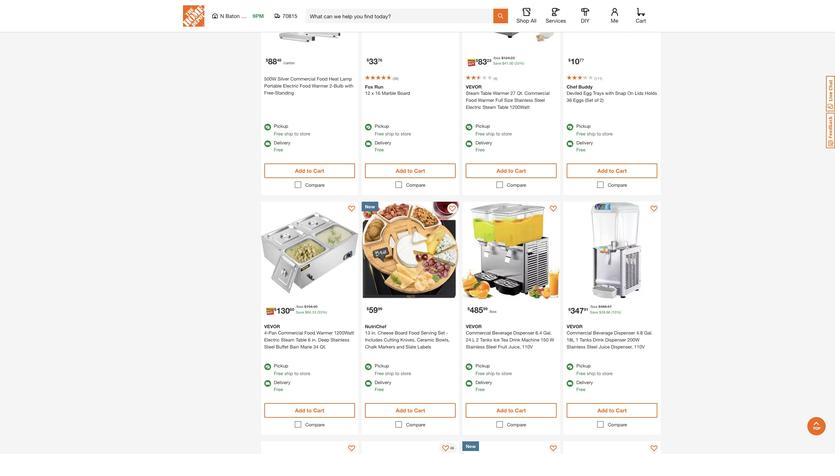 Task type: locate. For each thing, give the bounding box(es) containing it.
%)
[[520, 61, 524, 65], [322, 310, 327, 315], [617, 310, 621, 315]]

steam
[[466, 90, 480, 96], [483, 104, 496, 110], [281, 338, 295, 343]]

compare
[[305, 182, 325, 188], [406, 182, 426, 188], [507, 182, 526, 188], [608, 182, 627, 188], [305, 423, 325, 428], [406, 423, 426, 428], [507, 423, 526, 428], [608, 423, 627, 428]]

23 left 41
[[487, 58, 492, 63]]

1 horizontal spatial save
[[493, 61, 501, 65]]

500w silver commercial food heat lamp portable electric food warmer 2-bulb with free-standing link
[[264, 75, 355, 96]]

500w silver commercial food heat lamp portable electric food warmer 2-bulb with free-standing image
[[261, 0, 358, 50]]

food inside the 'vevor steam table warmer 27 qt. commercial food warmer full size stainless steel electric steam table 1200watt'
[[466, 97, 477, 103]]

0 horizontal spatial in.
[[312, 338, 317, 343]]

0 horizontal spatial with
[[345, 83, 354, 89]]

0 vertical spatial in.
[[372, 331, 377, 336]]

1 vertical spatial available shipping image
[[567, 381, 574, 388]]

save inside $ 347 91 /box $ 386 . 57 save $ 38 . 66 ( 10 %)
[[590, 310, 598, 315]]

add
[[295, 168, 305, 174], [396, 168, 406, 174], [497, 168, 507, 174], [598, 168, 608, 174], [295, 408, 305, 414], [396, 408, 406, 414], [497, 408, 507, 414], [598, 408, 608, 414]]

0 horizontal spatial 1200watt
[[334, 331, 354, 336]]

commercial up 1
[[567, 331, 592, 336]]

$ left 91
[[569, 307, 571, 312]]

available for pickup image
[[365, 124, 372, 131], [466, 124, 473, 131], [466, 364, 473, 371], [567, 364, 574, 371]]

shop all button
[[516, 8, 537, 24]]

$ left 93
[[304, 305, 306, 309]]

27
[[511, 90, 516, 96]]

1 horizontal spatial with
[[605, 90, 614, 96]]

feedback link image
[[826, 113, 835, 149]]

38 left 66
[[601, 310, 606, 315]]

110v down 200w
[[634, 345, 645, 350]]

2 horizontal spatial steam
[[483, 104, 496, 110]]

board up knives, in the bottom left of the page
[[395, 331, 408, 336]]

2 vertical spatial table
[[296, 338, 307, 343]]

in. inside vevor 4-pan commercial food warmer 1200watt electric steam table 6 in. deep stainless steel buffet bain marie 34 qt.
[[312, 338, 317, 343]]

1 vertical spatial 10
[[613, 310, 617, 315]]

gal. up 150
[[543, 331, 552, 336]]

food left "2-"
[[300, 83, 311, 89]]

1 vertical spatial with
[[605, 90, 614, 96]]

drink up juice
[[593, 338, 604, 343]]

diy
[[581, 17, 590, 24]]

2 ) from the left
[[497, 76, 498, 81]]

commercial up 2
[[466, 331, 491, 336]]

1 horizontal spatial qt.
[[517, 90, 523, 96]]

1 horizontal spatial 99
[[483, 307, 488, 312]]

/box right 91
[[590, 305, 598, 309]]

gal. right 4.8
[[644, 331, 653, 336]]

tanks right 1
[[580, 338, 592, 343]]

stainless right deep
[[331, 338, 349, 343]]

76
[[378, 58, 382, 63]]

) for 33
[[398, 76, 399, 81]]

drink inside "vevor commercial beverage dispenser 6.4 gal. 24 l 2 tanks ice tea drink machine 150 w stainless steel fruit juice, 110v"
[[510, 338, 521, 343]]

ice
[[494, 338, 500, 343]]

gal. inside "vevor commercial beverage dispenser 6.4 gal. 24 l 2 tanks ice tea drink machine 150 w stainless steel fruit juice, 110v"
[[543, 331, 552, 336]]

vevor inside the 'vevor steam table warmer 27 qt. commercial food warmer full size stainless steel electric steam table 1200watt'
[[466, 84, 482, 90]]

cutting
[[384, 338, 399, 343]]

124
[[504, 56, 510, 60]]

$ left 77
[[569, 58, 571, 63]]

warmer up deep
[[317, 331, 333, 336]]

2 vertical spatial steam
[[281, 338, 295, 343]]

2 tanks from the left
[[580, 338, 592, 343]]

0 vertical spatial with
[[345, 83, 354, 89]]

the home depot logo image
[[183, 5, 204, 27]]

steam up buffet
[[281, 338, 295, 343]]

1 99 from the left
[[378, 307, 382, 312]]

commercial right the silver
[[290, 76, 316, 82]]

vevor up pan
[[264, 324, 280, 330]]

steam table warmer 27 qt. commercial food warmer full size stainless steel electric steam table 1200watt image
[[463, 0, 560, 50]]

1 horizontal spatial 10
[[613, 310, 617, 315]]

1 vertical spatial 1200watt
[[334, 331, 354, 336]]

commercial up bain
[[278, 331, 303, 336]]

1200watt left "13"
[[334, 331, 354, 336]]

99 inside $ 59 99
[[378, 307, 382, 312]]

1 horizontal spatial electric
[[283, 83, 299, 89]]

%) for 130
[[322, 310, 327, 315]]

41
[[504, 61, 509, 65]]

trays
[[593, 90, 604, 96]]

food up knives, in the bottom left of the page
[[409, 331, 420, 336]]

0 vertical spatial electric
[[283, 83, 299, 89]]

food up 6
[[304, 331, 315, 336]]

save right "60"
[[296, 310, 304, 315]]

stainless down 27
[[514, 97, 533, 103]]

fox run 12 x 16 marble board
[[365, 84, 410, 96]]

serving
[[421, 331, 437, 336]]

1 vertical spatial qt.
[[320, 345, 326, 350]]

free-
[[264, 90, 275, 96]]

warmer inside 500w silver commercial food heat lamp portable electric food warmer 2-bulb with free-standing
[[312, 83, 328, 89]]

electric inside 500w silver commercial food heat lamp portable electric food warmer 2-bulb with free-standing
[[283, 83, 299, 89]]

0 horizontal spatial electric
[[264, 338, 280, 343]]

available shipping image
[[466, 141, 473, 147], [567, 381, 574, 388]]

99
[[378, 307, 382, 312], [483, 307, 488, 312]]

vevor up 1
[[567, 324, 583, 330]]

1 110v from the left
[[522, 345, 533, 350]]

dispenser up 200w
[[614, 331, 635, 336]]

save for 130
[[296, 310, 304, 315]]

includes
[[365, 338, 383, 343]]

ceramic
[[417, 338, 434, 343]]

. down 386
[[606, 310, 607, 315]]

$ up nutrichef
[[367, 307, 369, 312]]

1 vertical spatial table
[[498, 104, 509, 110]]

0 horizontal spatial 23
[[487, 58, 492, 63]]

$ down 386
[[599, 310, 601, 315]]

with down lamp
[[345, 83, 354, 89]]

available for pickup image
[[264, 124, 271, 131], [567, 124, 574, 131], [264, 364, 271, 371], [365, 364, 372, 371]]

0 vertical spatial table
[[481, 90, 492, 96]]

0 vertical spatial board
[[398, 90, 410, 96]]

available shipping image
[[264, 141, 271, 147], [365, 141, 372, 147], [567, 141, 574, 147], [264, 381, 271, 388], [365, 381, 372, 388], [466, 381, 473, 388]]

save right 91
[[590, 310, 598, 315]]

$ 485 99 /box
[[468, 306, 497, 315]]

1 horizontal spatial beverage
[[593, 331, 613, 336]]

2 horizontal spatial )
[[602, 76, 602, 81]]

bowls,
[[436, 338, 450, 343]]

0 horizontal spatial beverage
[[492, 331, 512, 336]]

0 horizontal spatial new
[[365, 204, 375, 210]]

1 tanks from the left
[[480, 338, 492, 343]]

food inside vevor 4-pan commercial food warmer 1200watt electric steam table 6 in. deep stainless steel buffet bain marie 34 qt.
[[304, 331, 315, 336]]

3 ) from the left
[[602, 76, 602, 81]]

with inside 500w silver commercial food heat lamp portable electric food warmer 2-bulb with free-standing
[[345, 83, 354, 89]]

board right marble
[[398, 90, 410, 96]]

1 horizontal spatial %)
[[520, 61, 524, 65]]

table inside vevor 4-pan commercial food warmer 1200watt electric steam table 6 in. deep stainless steel buffet bain marie 34 qt.
[[296, 338, 307, 343]]

dispenser inside "vevor commercial beverage dispenser 6.4 gal. 24 l 2 tanks ice tea drink machine 150 w stainless steel fruit juice, 110v"
[[513, 331, 534, 336]]

deep
[[318, 338, 329, 343]]

dispenser up 'dispenser,'
[[605, 338, 626, 343]]

0 vertical spatial 1200watt
[[510, 104, 530, 110]]

. down 124
[[509, 61, 510, 65]]

0 horizontal spatial tanks
[[480, 338, 492, 343]]

save for 83
[[493, 61, 501, 65]]

qt. down deep
[[320, 345, 326, 350]]

$ left 76
[[367, 58, 369, 63]]

$ left 41
[[476, 58, 478, 63]]

1 drink from the left
[[510, 338, 521, 343]]

1 vertical spatial 38
[[601, 310, 606, 315]]

vevor 4-pan commercial food warmer 1200watt electric steam table 6 in. deep stainless steel buffet bain marie 34 qt.
[[264, 324, 354, 350]]

2 110v from the left
[[634, 345, 645, 350]]

24
[[466, 338, 471, 343]]

vevor for vevor commercial beverage dispenser 6.4 gal. 24 l 2 tanks ice tea drink machine 150 w stainless steel fruit juice, 110v
[[466, 324, 482, 330]]

1 horizontal spatial 38
[[601, 310, 606, 315]]

0 vertical spatial new
[[365, 204, 375, 210]]

live chat image
[[826, 76, 835, 112]]

stainless down 1
[[567, 345, 586, 350]]

fruit
[[498, 345, 507, 350]]

in. right 6
[[312, 338, 317, 343]]

10
[[571, 57, 580, 66], [613, 310, 617, 315]]

0 horizontal spatial drink
[[510, 338, 521, 343]]

23 up 00 at the right top of the page
[[511, 56, 515, 60]]

0 horizontal spatial save
[[296, 310, 304, 315]]

0 horizontal spatial qt.
[[320, 345, 326, 350]]

knives,
[[401, 338, 416, 343]]

pickup
[[274, 123, 288, 129], [375, 123, 389, 129], [476, 123, 490, 129], [577, 123, 591, 129], [274, 364, 288, 369], [375, 364, 389, 369], [476, 364, 490, 369], [577, 364, 591, 369]]

save
[[493, 61, 501, 65], [296, 310, 304, 315], [590, 310, 598, 315]]

1200watt down size on the right of page
[[510, 104, 530, 110]]

dispenser up machine
[[513, 331, 534, 336]]

1 horizontal spatial table
[[481, 90, 492, 96]]

steel inside "vevor commercial beverage dispenser 6.4 gal. 24 l 2 tanks ice tea drink machine 150 w stainless steel fruit juice, 110v"
[[486, 345, 497, 350]]

beverage inside "vevor commercial beverage dispenser 6.4 gal. 24 l 2 tanks ice tea drink machine 150 w stainless steel fruit juice, 110v"
[[492, 331, 512, 336]]

commercial inside vevor 4-pan commercial food warmer 1200watt electric steam table 6 in. deep stainless steel buffet bain marie 34 qt.
[[278, 331, 303, 336]]

2 gal. from the left
[[644, 331, 653, 336]]

38
[[394, 76, 398, 81], [601, 310, 606, 315]]

deviled egg trays with snap on lids holds 36 eggs (set of 2) image
[[564, 0, 661, 50]]

stainless down l in the bottom right of the page
[[466, 345, 485, 350]]

markers
[[378, 345, 395, 350]]

juice,
[[509, 345, 521, 350]]

1 gal. from the left
[[543, 331, 552, 336]]

gal. for 347
[[644, 331, 653, 336]]

save inside /box $ 124 . 23 save $ 41 . 00 ( 33 %)
[[493, 61, 501, 65]]

in. right "13"
[[372, 331, 377, 336]]

1 vertical spatial electric
[[466, 104, 481, 110]]

$ 10 77
[[569, 57, 584, 66]]

stainless inside "vevor commercial beverage dispenser 6.4 gal. 24 l 2 tanks ice tea drink machine 150 w stainless steel fruit juice, 110v"
[[466, 345, 485, 350]]

1 vertical spatial new
[[466, 444, 476, 450]]

vevor for vevor 4-pan commercial food warmer 1200watt electric steam table 6 in. deep stainless steel buffet bain marie 34 qt.
[[264, 324, 280, 330]]

%) inside $ 347 91 /box $ 386 . 57 save $ 38 . 66 ( 10 %)
[[617, 310, 621, 315]]

vevor inside vevor 4-pan commercial food warmer 1200watt electric steam table 6 in. deep stainless steel buffet bain marie 34 qt.
[[264, 324, 280, 330]]

2)
[[600, 97, 604, 103]]

warmer left "2-"
[[312, 83, 328, 89]]

to
[[294, 131, 299, 137], [395, 131, 399, 137], [496, 131, 500, 137], [597, 131, 601, 137], [307, 168, 312, 174], [408, 168, 413, 174], [508, 168, 514, 174], [609, 168, 614, 174], [294, 371, 299, 377], [395, 371, 399, 377], [496, 371, 500, 377], [597, 371, 601, 377], [307, 408, 312, 414], [408, 408, 413, 414], [508, 408, 514, 414], [609, 408, 614, 414]]

%) inside /box $ 194 . 93 save $ 64 . 33 ( 33 %)
[[322, 310, 327, 315]]

. right "60"
[[313, 305, 314, 309]]

tanks right 2
[[480, 338, 492, 343]]

1 horizontal spatial steam
[[466, 90, 480, 96]]

steel left juice
[[587, 345, 598, 350]]

free
[[274, 131, 283, 137], [375, 131, 384, 137], [476, 131, 485, 137], [577, 131, 586, 137], [274, 147, 283, 153], [375, 147, 384, 153], [476, 147, 485, 153], [577, 147, 586, 153], [274, 371, 283, 377], [375, 371, 384, 377], [476, 371, 485, 377], [577, 371, 586, 377], [274, 387, 283, 393], [375, 387, 384, 393], [476, 387, 485, 393], [577, 387, 586, 393]]

steam down full
[[483, 104, 496, 110]]

194
[[306, 305, 313, 309]]

0 horizontal spatial )
[[398, 76, 399, 81]]

2 drink from the left
[[593, 338, 604, 343]]

cart link
[[634, 8, 648, 24]]

qt.
[[517, 90, 523, 96], [320, 345, 326, 350]]

$ left "60"
[[274, 307, 277, 312]]

gal. inside "vevor commercial beverage dispenser 4.8 gal. 18l 1 tanks drink dispenser 200w stainless steel juice dispenser, 110v"
[[644, 331, 653, 336]]

1 ) from the left
[[398, 76, 399, 81]]

beverage up juice
[[593, 331, 613, 336]]

10 right 66
[[613, 310, 617, 315]]

display image
[[449, 206, 456, 213], [651, 206, 658, 213], [443, 446, 449, 453]]

gal.
[[543, 331, 552, 336], [644, 331, 653, 336]]

0 horizontal spatial %)
[[322, 310, 327, 315]]

1 vertical spatial steam
[[483, 104, 496, 110]]

vevor up l in the bottom right of the page
[[466, 324, 482, 330]]

(
[[515, 61, 516, 65], [393, 76, 394, 81], [494, 76, 495, 81], [595, 76, 595, 81], [317, 310, 318, 315], [612, 310, 613, 315]]

new
[[365, 204, 375, 210], [466, 444, 476, 450]]

110v down machine
[[522, 345, 533, 350]]

1 horizontal spatial new
[[466, 444, 476, 450]]

33 inside /box $ 124 . 23 save $ 41 . 00 ( 33 %)
[[516, 61, 520, 65]]

) for 10
[[602, 76, 602, 81]]

( 4 )
[[494, 76, 498, 81]]

$ 130 60
[[274, 306, 294, 316]]

2 horizontal spatial save
[[590, 310, 598, 315]]

electric for vevor 4-pan commercial food warmer 1200watt electric steam table 6 in. deep stainless steel buffet bain marie 34 qt.
[[264, 338, 280, 343]]

buffet
[[276, 345, 289, 350]]

( inside /box $ 124 . 23 save $ 41 . 00 ( 33 %)
[[515, 61, 516, 65]]

. up 00 at the right top of the page
[[510, 56, 511, 60]]

electric inside vevor 4-pan commercial food warmer 1200watt electric steam table 6 in. deep stainless steel buffet bain marie 34 qt.
[[264, 338, 280, 343]]

. up 66
[[607, 305, 608, 309]]

tanks inside "vevor commercial beverage dispenser 6.4 gal. 24 l 2 tanks ice tea drink machine 150 w stainless steel fruit juice, 110v"
[[480, 338, 492, 343]]

12
[[365, 90, 370, 96]]

drink up juice,
[[510, 338, 521, 343]]

0 horizontal spatial 38
[[394, 76, 398, 81]]

2 horizontal spatial %)
[[617, 310, 621, 315]]

36
[[567, 97, 572, 103]]

%) right 66
[[617, 310, 621, 315]]

0 horizontal spatial table
[[296, 338, 307, 343]]

warmer inside vevor 4-pan commercial food warmer 1200watt electric steam table 6 in. deep stainless steel buffet bain marie 34 qt.
[[317, 331, 333, 336]]

lamp
[[340, 76, 352, 82]]

93
[[314, 305, 318, 309]]

all
[[531, 17, 537, 24]]

$ inside $ 59 99
[[367, 307, 369, 312]]

delivery free
[[274, 140, 291, 153], [375, 140, 391, 153], [476, 140, 492, 153], [577, 140, 593, 153], [274, 380, 291, 393], [375, 380, 391, 393], [476, 380, 492, 393], [577, 380, 593, 393]]

electric buffet server and food warmer with 3  1.5 qt. pan and stainless steel warming tray image
[[362, 442, 459, 455]]

table
[[481, 90, 492, 96], [498, 104, 509, 110], [296, 338, 307, 343]]

beverage up 'tea' on the bottom
[[492, 331, 512, 336]]

beverage inside "vevor commercial beverage dispenser 4.8 gal. 18l 1 tanks drink dispenser 200w stainless steel juice dispenser, 110v"
[[593, 331, 613, 336]]

commercial beverage dispenser 4.8 gal. 18l 1 tanks drink dispenser 200w stainless steel juice dispenser, 110v image
[[564, 202, 661, 300]]

/box right 485 at the right
[[489, 310, 497, 314]]

99 for 485
[[483, 307, 488, 312]]

l
[[472, 338, 475, 343]]

1 beverage from the left
[[492, 331, 512, 336]]

/box left 124
[[493, 56, 501, 60]]

dispenser for 347
[[614, 331, 635, 336]]

steel left buffet
[[264, 345, 275, 350]]

with left snap
[[605, 90, 614, 96]]

/box right "60"
[[296, 305, 303, 309]]

0 vertical spatial 10
[[571, 57, 580, 66]]

38 up fox run 12 x 16 marble board
[[394, 76, 398, 81]]

0 horizontal spatial gal.
[[543, 331, 552, 336]]

0 horizontal spatial 99
[[378, 307, 382, 312]]

vevor steam table warmer 27 qt. commercial food warmer full size stainless steel electric steam table 1200watt
[[466, 84, 550, 110]]

board
[[398, 90, 410, 96], [395, 331, 408, 336]]

1 horizontal spatial 23
[[511, 56, 515, 60]]

2 horizontal spatial electric
[[466, 104, 481, 110]]

save inside /box $ 194 . 93 save $ 64 . 33 ( 33 %)
[[296, 310, 304, 315]]

70815
[[283, 13, 297, 19]]

0 horizontal spatial 110v
[[522, 345, 533, 350]]

food
[[317, 76, 328, 82], [300, 83, 311, 89], [466, 97, 477, 103], [304, 331, 315, 336], [409, 331, 420, 336]]

%) right 64
[[322, 310, 327, 315]]

23 inside $ 83 23
[[487, 58, 492, 63]]

1 vertical spatial in.
[[312, 338, 317, 343]]

1 horizontal spatial in.
[[372, 331, 377, 336]]

99 inside '$ 485 99 /box'
[[483, 307, 488, 312]]

electric inside the 'vevor steam table warmer 27 qt. commercial food warmer full size stainless steel electric steam table 1200watt'
[[466, 104, 481, 110]]

0 vertical spatial steam
[[466, 90, 480, 96]]

steel left 36
[[535, 97, 545, 103]]

33
[[369, 57, 378, 66], [516, 61, 520, 65], [312, 310, 316, 315], [318, 310, 322, 315]]

vevor inside "vevor commercial beverage dispenser 4.8 gal. 18l 1 tanks drink dispenser 200w stainless steel juice dispenser, 110v"
[[567, 324, 583, 330]]

drink
[[510, 338, 521, 343], [593, 338, 604, 343]]

0 vertical spatial available shipping image
[[466, 141, 473, 147]]

steel down ice
[[486, 345, 497, 350]]

qt. right 27
[[517, 90, 523, 96]]

bed tray table 24 in. w x 8.7 in. h x 11 in. d bamboo breakfast tray serving laptop desk tray image
[[463, 442, 560, 455]]

57
[[608, 305, 612, 309]]

display image for commercial beverage dispenser 6.4 gal. 24 l 2 tanks ice tea drink machine 150 w stainless steel fruit juice, 110v image
[[550, 206, 557, 213]]

. down '194'
[[311, 310, 312, 315]]

2-
[[330, 83, 334, 89]]

1 horizontal spatial )
[[497, 76, 498, 81]]

save left 41
[[493, 61, 501, 65]]

110v inside "vevor commercial beverage dispenser 6.4 gal. 24 l 2 tanks ice tea drink machine 150 w stainless steel fruit juice, 110v"
[[522, 345, 533, 350]]

drink inside "vevor commercial beverage dispenser 4.8 gal. 18l 1 tanks drink dispenser 200w stainless steel juice dispenser, 110v"
[[593, 338, 604, 343]]

0 horizontal spatial steam
[[281, 338, 295, 343]]

new for '13 in. cheese board food serving set - includes cutting knives, ceramic bowls, chalk markers and slate labels' image
[[365, 204, 375, 210]]

display image
[[348, 206, 355, 213], [550, 206, 557, 213], [348, 446, 355, 453], [550, 446, 557, 453], [651, 446, 658, 453]]

( inside $ 347 91 /box $ 386 . 57 save $ 38 . 66 ( 10 %)
[[612, 310, 613, 315]]

2 beverage from the left
[[593, 331, 613, 336]]

1 horizontal spatial gal.
[[644, 331, 653, 336]]

%) right 00 at the right top of the page
[[520, 61, 524, 65]]

1 vertical spatial board
[[395, 331, 408, 336]]

$ up 24
[[468, 307, 470, 312]]

$ left 57 on the right bottom of the page
[[599, 305, 601, 309]]

88
[[268, 57, 277, 66]]

run
[[375, 84, 383, 90]]

10 up chef at the top right
[[571, 57, 580, 66]]

with inside chef buddy deviled egg trays with snap on lids holds 36 eggs (set of 2)
[[605, 90, 614, 96]]

food left full
[[466, 97, 477, 103]]

%) inside /box $ 124 . 23 save $ 41 . 00 ( 33 %)
[[520, 61, 524, 65]]

1 horizontal spatial 110v
[[634, 345, 645, 350]]

2 99 from the left
[[483, 307, 488, 312]]

steam down 83
[[466, 90, 480, 96]]

6
[[308, 338, 311, 343]]

70815 button
[[275, 13, 298, 19]]

silver
[[278, 76, 289, 82]]

steel
[[535, 97, 545, 103], [264, 345, 275, 350], [486, 345, 497, 350], [587, 345, 598, 350]]

$ left 48
[[266, 58, 268, 63]]

display image inside 46 dropdown button
[[443, 446, 449, 453]]

qt. inside vevor 4-pan commercial food warmer 1200watt electric steam table 6 in. deep stainless steel buffet bain marie 34 qt.
[[320, 345, 326, 350]]

1 horizontal spatial drink
[[593, 338, 604, 343]]

vevor down 83
[[466, 84, 482, 90]]

0 vertical spatial 38
[[394, 76, 398, 81]]

1 horizontal spatial tanks
[[580, 338, 592, 343]]

vevor inside "vevor commercial beverage dispenser 6.4 gal. 24 l 2 tanks ice tea drink machine 150 w stainless steel fruit juice, 110v"
[[466, 324, 482, 330]]

/box inside /box $ 194 . 93 save $ 64 . 33 ( 33 %)
[[296, 305, 303, 309]]

%) for 83
[[520, 61, 524, 65]]

/carton
[[283, 61, 295, 65]]

commercial right 27
[[525, 90, 550, 96]]

2 vertical spatial electric
[[264, 338, 280, 343]]

$ down '194'
[[305, 310, 307, 315]]

1 horizontal spatial 1200watt
[[510, 104, 530, 110]]

vevor for vevor commercial beverage dispenser 4.8 gal. 18l 1 tanks drink dispenser 200w stainless steel juice dispenser, 110v
[[567, 324, 583, 330]]

0 vertical spatial qt.
[[517, 90, 523, 96]]



Task type: describe. For each thing, give the bounding box(es) containing it.
dispenser for 485
[[513, 331, 534, 336]]

beverage for 485
[[492, 331, 512, 336]]

$ 59 99
[[367, 306, 382, 315]]

83
[[478, 57, 487, 66]]

diy button
[[575, 8, 596, 24]]

steel inside the 'vevor steam table warmer 27 qt. commercial food warmer full size stainless steel electric steam table 1200watt'
[[535, 97, 545, 103]]

and
[[397, 345, 404, 350]]

$ inside '$ 485 99 /box'
[[468, 307, 470, 312]]

1 horizontal spatial available shipping image
[[567, 381, 574, 388]]

slate
[[406, 345, 416, 350]]

steam inside vevor 4-pan commercial food warmer 1200watt electric steam table 6 in. deep stainless steel buffet bain marie 34 qt.
[[281, 338, 295, 343]]

$ 83 23
[[476, 57, 492, 66]]

38 inside $ 347 91 /box $ 386 . 57 save $ 38 . 66 ( 10 %)
[[601, 310, 606, 315]]

full
[[496, 97, 503, 103]]

9pm
[[253, 13, 264, 19]]

$ 88 48 /carton
[[266, 57, 295, 66]]

eggs
[[573, 97, 584, 103]]

6.4
[[536, 331, 542, 336]]

$ right $ 83 23
[[502, 56, 504, 60]]

64
[[307, 310, 311, 315]]

marble
[[382, 90, 396, 96]]

500w
[[264, 76, 276, 82]]

x
[[372, 90, 374, 96]]

display image for 3-pan commercial food warmer 3 x 12 qt. electric steam table 1500-watts countertop stainless steel buffet bain marie image
[[348, 446, 355, 453]]

n
[[220, 13, 224, 19]]

1200watt inside the 'vevor steam table warmer 27 qt. commercial food warmer full size stainless steel electric steam table 1200watt'
[[510, 104, 530, 110]]

display image for 4-pan commercial food warmer 1200watt electric steam table 6 in. deep stainless steel buffet bain marie 34 qt. image
[[348, 206, 355, 213]]

labels
[[418, 345, 431, 350]]

display image for 6 in. deep commercial food warmer 2x1/3gn and 2x1/6gn 4-pan stainless steel bain marie 14.8 qt. capacity, 1500w image
[[651, 446, 658, 453]]

99 for 59
[[378, 307, 382, 312]]

marie
[[300, 345, 312, 350]]

1
[[576, 338, 579, 343]]

46 button
[[439, 444, 458, 454]]

130
[[277, 306, 290, 316]]

110v inside "vevor commercial beverage dispenser 4.8 gal. 18l 1 tanks drink dispenser 200w stainless steel juice dispenser, 110v"
[[634, 345, 645, 350]]

111
[[595, 76, 602, 81]]

pan
[[269, 331, 277, 336]]

34
[[313, 345, 319, 350]]

3-pan commercial food warmer 3 x 12 qt. electric steam table 1500-watts countertop stainless steel buffet bain marie image
[[261, 442, 358, 455]]

91
[[584, 307, 589, 312]]

stainless inside "vevor commercial beverage dispenser 4.8 gal. 18l 1 tanks drink dispenser 200w stainless steel juice dispenser, 110v"
[[567, 345, 586, 350]]

shop
[[517, 17, 529, 24]]

stainless inside vevor 4-pan commercial food warmer 1200watt electric steam table 6 in. deep stainless steel buffet bain marie 34 qt.
[[331, 338, 349, 343]]

13 in. cheese board food serving set - includes cutting knives, ceramic bowls, chalk markers and slate labels image
[[362, 202, 459, 300]]

commercial inside the 'vevor steam table warmer 27 qt. commercial food warmer full size stainless steel electric steam table 1200watt'
[[525, 90, 550, 96]]

lids
[[635, 90, 644, 96]]

dispenser,
[[611, 345, 633, 350]]

board inside nutrichef 13 in. cheese board food serving set - includes cutting knives, ceramic bowls, chalk markers and slate labels
[[395, 331, 408, 336]]

chef
[[567, 84, 577, 90]]

of
[[595, 97, 599, 103]]

on
[[628, 90, 634, 96]]

10 inside $ 347 91 /box $ 386 . 57 save $ 38 . 66 ( 10 %)
[[613, 310, 617, 315]]

set
[[438, 331, 445, 336]]

( 111 )
[[595, 76, 602, 81]]

48
[[277, 58, 282, 63]]

46
[[450, 447, 454, 451]]

machine
[[522, 338, 540, 343]]

rouge
[[241, 13, 257, 19]]

6 in. deep commercial food warmer 2x1/3gn and 2x1/6gn 4-pan stainless steel bain marie 14.8 qt. capacity, 1500w image
[[564, 442, 661, 455]]

200w
[[628, 338, 640, 343]]

juice
[[599, 345, 610, 350]]

$ down 124
[[502, 61, 504, 65]]

snap
[[615, 90, 626, 96]]

chalk
[[365, 345, 377, 350]]

commercial beverage dispenser 6.4 gal. 24 l 2 tanks ice tea drink machine 150 w stainless steel fruit juice, 110v image
[[463, 202, 560, 300]]

( inside /box $ 194 . 93 save $ 64 . 33 ( 33 %)
[[317, 310, 318, 315]]

beverage for 347
[[593, 331, 613, 336]]

13
[[365, 331, 370, 336]]

stainless inside the 'vevor steam table warmer 27 qt. commercial food warmer full size stainless steel electric steam table 1200watt'
[[514, 97, 533, 103]]

electric for 500w silver commercial food heat lamp portable electric food warmer 2-bulb with free-standing
[[283, 83, 299, 89]]

485
[[470, 306, 483, 315]]

heat
[[329, 76, 339, 82]]

new for bed tray table 24 in. w x 8.7 in. h x 11 in. d bamboo breakfast tray serving laptop desk tray image
[[466, 444, 476, 450]]

fox
[[365, 84, 373, 90]]

shop all
[[517, 17, 537, 24]]

/box inside /box $ 124 . 23 save $ 41 . 00 ( 33 %)
[[493, 56, 501, 60]]

steel inside "vevor commercial beverage dispenser 4.8 gal. 18l 1 tanks drink dispenser 200w stainless steel juice dispenser, 110v"
[[587, 345, 598, 350]]

qt. inside the 'vevor steam table warmer 27 qt. commercial food warmer full size stainless steel electric steam table 1200watt'
[[517, 90, 523, 96]]

food left 'heat'
[[317, 76, 328, 82]]

in. inside nutrichef 13 in. cheese board food serving set - includes cutting knives, ceramic bowls, chalk markers and slate labels
[[372, 331, 377, 336]]

0 horizontal spatial available shipping image
[[466, 141, 473, 147]]

bulb
[[334, 83, 344, 89]]

16
[[375, 90, 381, 96]]

18l
[[567, 338, 575, 343]]

2
[[476, 338, 479, 343]]

holds
[[645, 90, 657, 96]]

/box $ 124 . 23 save $ 41 . 00 ( 33 %)
[[493, 56, 524, 65]]

59
[[369, 306, 378, 315]]

4-pan commercial food warmer 1200watt electric steam table 6 in. deep stainless steel buffet bain marie 34 qt. image
[[261, 202, 358, 300]]

w
[[550, 338, 554, 343]]

$ inside "$ 88 48 /carton"
[[266, 58, 268, 63]]

tanks inside "vevor commercial beverage dispenser 4.8 gal. 18l 1 tanks drink dispenser 200w stainless steel juice dispenser, 110v"
[[580, 338, 592, 343]]

/box inside '$ 485 99 /box'
[[489, 310, 497, 314]]

1200watt inside vevor 4-pan commercial food warmer 1200watt electric steam table 6 in. deep stainless steel buffet bain marie 34 qt.
[[334, 331, 354, 336]]

$ inside $ 83 23
[[476, 58, 478, 63]]

baton
[[226, 13, 240, 19]]

standing
[[275, 90, 294, 96]]

gal. for 485
[[543, 331, 552, 336]]

buddy
[[579, 84, 593, 90]]

2 horizontal spatial table
[[498, 104, 509, 110]]

services button
[[545, 8, 567, 24]]

warmer up full
[[493, 90, 509, 96]]

$ inside $ 130 60
[[274, 307, 277, 312]]

warmer left full
[[478, 97, 494, 103]]

0 horizontal spatial 10
[[571, 57, 580, 66]]

What can we help you find today? search field
[[310, 9, 493, 23]]

commercial inside 500w silver commercial food heat lamp portable electric food warmer 2-bulb with free-standing
[[290, 76, 316, 82]]

(set
[[585, 97, 593, 103]]

12 x 16 marble board image
[[362, 0, 459, 50]]

vevor commercial beverage dispenser 4.8 gal. 18l 1 tanks drink dispenser 200w stainless steel juice dispenser, 110v
[[567, 324, 653, 350]]

commercial inside "vevor commercial beverage dispenser 6.4 gal. 24 l 2 tanks ice tea drink machine 150 w stainless steel fruit juice, 110v"
[[466, 331, 491, 336]]

150
[[541, 338, 549, 343]]

size
[[504, 97, 513, 103]]

vevor for vevor steam table warmer 27 qt. commercial food warmer full size stainless steel electric steam table 1200watt
[[466, 84, 482, 90]]

commercial inside "vevor commercial beverage dispenser 4.8 gal. 18l 1 tanks drink dispenser 200w stainless steel juice dispenser, 110v"
[[567, 331, 592, 336]]

board inside fox run 12 x 16 marble board
[[398, 90, 410, 96]]

23 inside /box $ 124 . 23 save $ 41 . 00 ( 33 %)
[[511, 56, 515, 60]]

$ inside "$ 33 76"
[[367, 58, 369, 63]]

bain
[[290, 345, 299, 350]]

nutrichef
[[365, 324, 386, 330]]

me
[[611, 17, 619, 24]]

steel inside vevor 4-pan commercial food warmer 1200watt electric steam table 6 in. deep stainless steel buffet bain marie 34 qt.
[[264, 345, 275, 350]]

/box $ 194 . 93 save $ 64 . 33 ( 33 %)
[[296, 305, 327, 315]]

500w silver commercial food heat lamp portable electric food warmer 2-bulb with free-standing
[[264, 76, 354, 96]]

n baton rouge
[[220, 13, 257, 19]]

$ inside "$ 10 77"
[[569, 58, 571, 63]]

/box inside $ 347 91 /box $ 386 . 57 save $ 38 . 66 ( 10 %)
[[590, 305, 598, 309]]

services
[[546, 17, 566, 24]]

portable
[[264, 83, 282, 89]]

nutrichef 13 in. cheese board food serving set - includes cutting knives, ceramic bowls, chalk markers and slate labels
[[365, 324, 450, 350]]

tea
[[501, 338, 508, 343]]

66
[[607, 310, 611, 315]]

food inside nutrichef 13 in. cheese board food serving set - includes cutting knives, ceramic bowls, chalk markers and slate labels
[[409, 331, 420, 336]]

4.8
[[637, 331, 643, 336]]



Task type: vqa. For each thing, say whether or not it's contained in the screenshot.
Bowls,
yes



